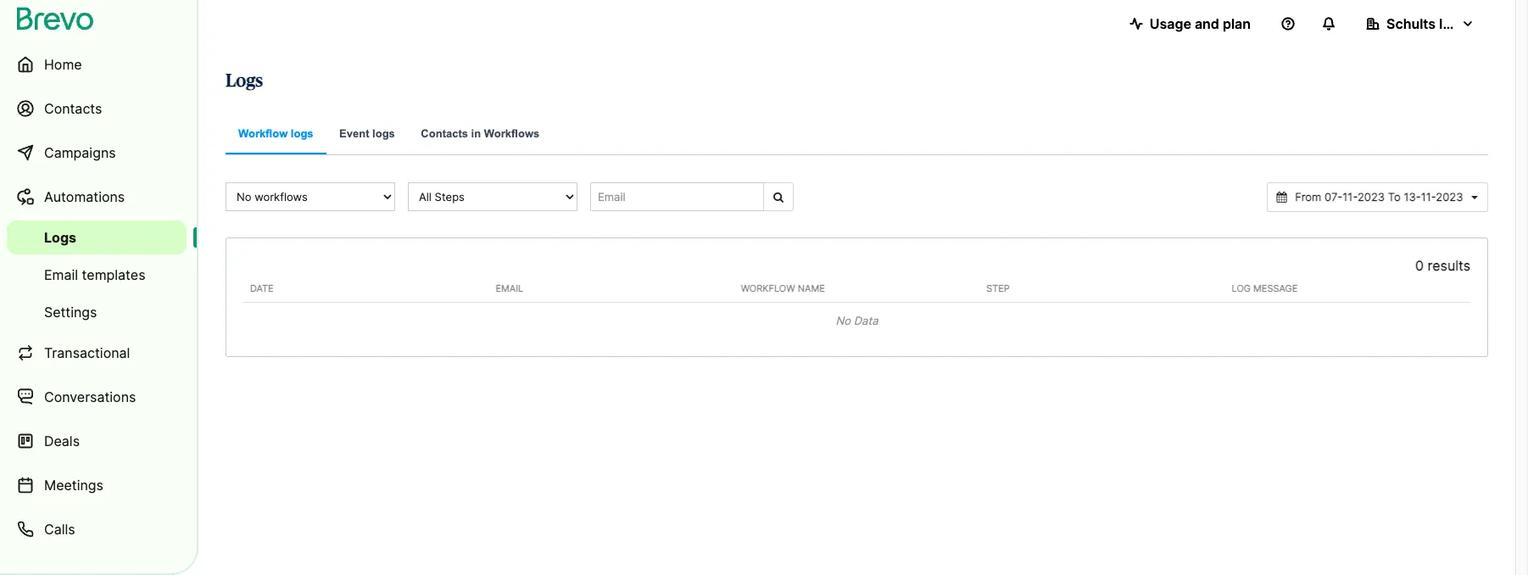 Task type: describe. For each thing, give the bounding box(es) containing it.
schults inc button
[[1353, 7, 1489, 41]]

logs for event logs
[[373, 127, 395, 140]]

calls link
[[7, 509, 187, 550]]

templates
[[82, 266, 146, 283]]

results
[[1428, 257, 1471, 274]]

contacts in workflows
[[421, 127, 540, 140]]

email for email templates
[[44, 266, 78, 283]]

contacts for contacts
[[44, 100, 102, 117]]

campaigns link
[[7, 132, 187, 173]]

plan
[[1223, 15, 1252, 32]]

1 vertical spatial logs
[[44, 229, 76, 246]]

workflow for workflow logs
[[238, 127, 288, 140]]

conversations link
[[7, 377, 187, 417]]

email templates link
[[7, 258, 187, 292]]

contacts in workflows link
[[408, 115, 553, 155]]

1 horizontal spatial logs
[[226, 72, 263, 90]]

home
[[44, 56, 82, 73]]

workflow for workflow name
[[741, 282, 796, 294]]

log message
[[1232, 282, 1298, 294]]

conversations
[[44, 389, 136, 406]]

usage and plan button
[[1116, 7, 1265, 41]]

logs link
[[7, 221, 187, 255]]



Task type: locate. For each thing, give the bounding box(es) containing it.
usage
[[1150, 15, 1192, 32]]

contacts for contacts in workflows
[[421, 127, 468, 140]]

workflow logs link
[[226, 115, 326, 154]]

1 horizontal spatial logs
[[373, 127, 395, 140]]

0
[[1416, 257, 1425, 274]]

in
[[471, 127, 481, 140]]

transactional link
[[7, 333, 187, 373]]

1 logs from the left
[[291, 127, 314, 140]]

1 horizontal spatial contacts
[[421, 127, 468, 140]]

automations link
[[7, 176, 187, 217]]

workflow logs
[[238, 127, 314, 140]]

0 vertical spatial logs
[[226, 72, 263, 90]]

transactional
[[44, 344, 130, 361]]

None text field
[[1291, 189, 1469, 205]]

deals link
[[7, 421, 187, 462]]

0 horizontal spatial email
[[44, 266, 78, 283]]

meetings
[[44, 477, 103, 494]]

0 horizontal spatial logs
[[44, 229, 76, 246]]

name
[[798, 282, 825, 294]]

search image
[[774, 192, 784, 203]]

contacts link
[[7, 88, 187, 129]]

meetings link
[[7, 465, 187, 506]]

settings link
[[7, 295, 187, 329]]

contacts
[[44, 100, 102, 117], [421, 127, 468, 140]]

workflow name
[[741, 282, 825, 294]]

log
[[1232, 282, 1252, 294]]

deals
[[44, 433, 80, 450]]

0 horizontal spatial workflow
[[238, 127, 288, 140]]

no
[[836, 314, 851, 328]]

contacts up campaigns
[[44, 100, 102, 117]]

automations
[[44, 188, 125, 205]]

0 vertical spatial workflow
[[238, 127, 288, 140]]

1 horizontal spatial email
[[496, 282, 524, 294]]

schults inc
[[1387, 15, 1460, 32]]

logs
[[226, 72, 263, 90], [44, 229, 76, 246]]

logs left event
[[291, 127, 314, 140]]

email for email
[[496, 282, 524, 294]]

logs
[[291, 127, 314, 140], [373, 127, 395, 140]]

email
[[44, 266, 78, 283], [496, 282, 524, 294]]

home link
[[7, 44, 187, 85]]

logs for workflow logs
[[291, 127, 314, 140]]

date
[[250, 282, 274, 294]]

message
[[1254, 282, 1298, 294]]

1 horizontal spatial workflow
[[741, 282, 796, 294]]

workflow
[[238, 127, 288, 140], [741, 282, 796, 294]]

workflows
[[484, 127, 540, 140]]

logs up 'workflow logs'
[[226, 72, 263, 90]]

logs right event
[[373, 127, 395, 140]]

Email text field
[[591, 182, 764, 211]]

0 results
[[1416, 257, 1471, 274]]

event
[[339, 127, 370, 140]]

contacts left in
[[421, 127, 468, 140]]

calendar image
[[1277, 192, 1288, 203]]

data
[[854, 314, 879, 328]]

0 vertical spatial contacts
[[44, 100, 102, 117]]

1 vertical spatial workflow
[[741, 282, 796, 294]]

0 horizontal spatial logs
[[291, 127, 314, 140]]

inc
[[1440, 15, 1460, 32]]

2 logs from the left
[[373, 127, 395, 140]]

calls
[[44, 521, 75, 538]]

campaigns
[[44, 144, 116, 161]]

0 horizontal spatial contacts
[[44, 100, 102, 117]]

schults
[[1387, 15, 1437, 32]]

settings
[[44, 304, 97, 321]]

step
[[987, 282, 1010, 294]]

event logs
[[339, 127, 395, 140]]

usage and plan
[[1150, 15, 1252, 32]]

logs down automations
[[44, 229, 76, 246]]

email templates
[[44, 266, 146, 283]]

no data
[[836, 314, 879, 328]]

1 vertical spatial contacts
[[421, 127, 468, 140]]

event logs link
[[327, 115, 408, 155]]

and
[[1195, 15, 1220, 32]]



Task type: vqa. For each thing, say whether or not it's contained in the screenshot.
Meetings
yes



